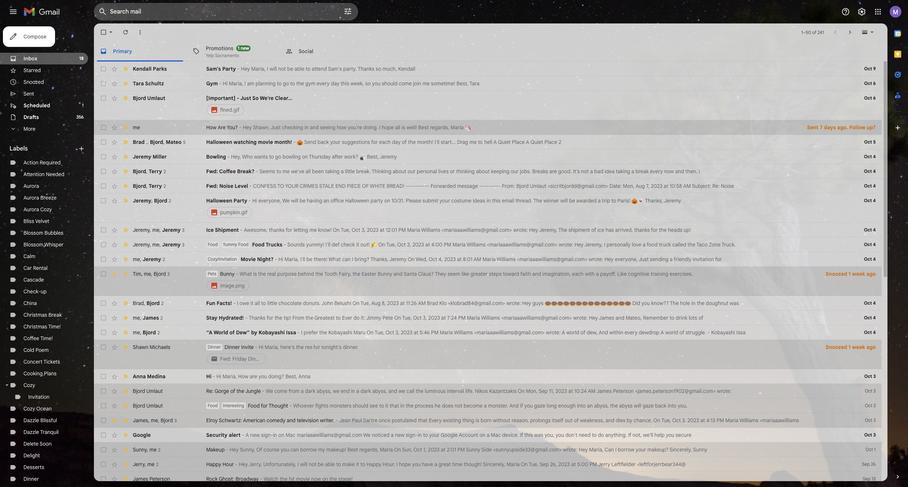 Task type: describe. For each thing, give the bounding box(es) containing it.
pm right 12:01 on the top of page
[[398, 227, 406, 234]]

me down jeremy , bjord 2
[[152, 227, 159, 234]]

ocean
[[36, 406, 52, 413]]

to up 1,
[[423, 433, 428, 439]]

hit
[[289, 477, 295, 483]]

to inside "cell"
[[611, 198, 616, 204]]

on inside "cell"
[[384, 198, 390, 204]]

10 oct 4 from the top
[[864, 330, 876, 336]]

main menu image
[[9, 7, 18, 16]]

snoozed inside labels navigation
[[23, 79, 44, 85]]

what inside "cell"
[[240, 271, 252, 278]]

2 dark from the left
[[361, 389, 371, 395]]

0 vertical spatial every
[[317, 80, 330, 87]]

and left then. in the right top of the page
[[675, 168, 684, 175]]

gmail image
[[23, 4, 63, 19]]

1 vertical spatial are
[[250, 374, 257, 380]]

1 horizontal spatial back
[[655, 403, 666, 410]]

2 inside "me , bjord 2"
[[157, 330, 160, 336]]

0 vertical spatial best,
[[457, 80, 468, 87]]

🌮 image
[[371, 242, 377, 249]]

2 issa from the left
[[736, 330, 746, 336]]

the right from
[[306, 315, 313, 322]]

halloween down piece
[[345, 198, 369, 204]]

blissful
[[40, 418, 57, 425]]

each inside "cell"
[[572, 271, 584, 278]]

2 kobayashi from the left
[[328, 330, 352, 336]]

1 vertical spatial everyone,
[[615, 256, 638, 263]]

maria up "a world of dew" by kobayashi issa - i prefer the kobayashi maru on tue, oct 3, 2023 at 5:46 pm maria williams <mariaaawilliams@gmail.com> wrote: a world of dew, and within every dewdrop a world of struggle. - kobayashi issa
[[467, 315, 480, 322]]

maria down 7:24
[[440, 330, 453, 336]]

food trucks
[[252, 242, 282, 248]]

3 4 from the top
[[873, 183, 876, 189]]

1 vertical spatial movie
[[296, 477, 310, 483]]

10 4 from the top
[[873, 330, 876, 336]]

postulated
[[392, 418, 417, 425]]

steps
[[489, 271, 502, 278]]

5 row from the top
[[94, 135, 882, 150]]

you left doing?
[[259, 374, 267, 380]]

to right planning
[[277, 80, 282, 87]]

1 horizontal spatial can
[[342, 256, 351, 263]]

0 horizontal spatial so
[[365, 80, 371, 87]]

1 vertical spatial peterson
[[149, 477, 170, 483]]

1 horizontal spatial new
[[250, 433, 260, 439]]

5:46
[[420, 330, 430, 336]]

1 vertical spatial thanks,
[[370, 256, 388, 263]]

the left stage!
[[329, 477, 337, 483]]

oct 9
[[864, 66, 876, 72]]

1 issa from the left
[[286, 330, 296, 336]]

concert
[[23, 359, 42, 366]]

need
[[579, 433, 591, 439]]

2023 up 🌮 "icon"
[[367, 227, 379, 234]]

maru
[[354, 330, 366, 336]]

owe
[[240, 300, 249, 307]]

jeremy , me , jeremy 3 for 15th row from the bottom of the main content containing promotions
[[133, 242, 184, 248]]

0 vertical spatial thanks,
[[645, 198, 663, 204]]

help
[[655, 433, 665, 439]]

6 oct 4 from the top
[[864, 242, 876, 248]]

3 row from the top
[[94, 91, 882, 120]]

once
[[379, 418, 390, 425]]

2 if from the left
[[628, 433, 631, 439]]

does
[[442, 403, 453, 410]]

2 noise from the left
[[721, 183, 734, 190]]

easter
[[362, 271, 376, 278]]

pm right 4:13
[[717, 418, 724, 425]]

start...
[[441, 139, 456, 146]]

5 4 from the top
[[873, 227, 876, 233]]

more image
[[136, 29, 144, 36]]

2 into from the left
[[668, 403, 676, 410]]

1 horizontal spatial jerry
[[598, 462, 610, 469]]

be left having
[[300, 198, 306, 204]]

fwd: inside "cell"
[[220, 356, 231, 363]]

2 inside me , james 2
[[160, 316, 163, 321]]

to up clear...
[[290, 80, 295, 87]]

12 row from the top
[[94, 252, 882, 267]]

work?
[[344, 154, 358, 160]]

2 inside jeremy , bjord 2
[[169, 198, 171, 204]]

3 kobayashi from the left
[[711, 330, 735, 336]]

3, left 4:00
[[407, 242, 411, 248]]

the right fairy,
[[353, 271, 360, 278]]

0 horizontal spatial regards,
[[359, 447, 379, 454]]

brad for ,
[[133, 300, 144, 307]]

sep left 26
[[862, 462, 870, 468]]

party.
[[343, 66, 357, 72]]

fwd: for fwd: coffee break?
[[206, 168, 218, 175]]

not,
[[633, 433, 642, 439]]

shipment
[[215, 227, 239, 234]]

will up planning
[[270, 66, 277, 72]]

1 horizontal spatial how
[[238, 374, 248, 380]]

1 vertical spatial all
[[306, 168, 311, 175]]

a left bad
[[590, 168, 593, 175]]

dazzle blissful link
[[23, 418, 57, 425]]

email
[[502, 198, 514, 204]]

mateo
[[166, 139, 182, 145]]

this inside "cell"
[[492, 198, 501, 204]]

dew,
[[587, 330, 598, 336]]

2 horizontal spatial dinner
[[225, 345, 240, 351]]

0 horizontal spatial jeremy,
[[539, 227, 557, 234]]

2 tara from the left
[[469, 80, 480, 87]]

on right know!
[[333, 227, 340, 234]]

on right 🌮 "icon"
[[378, 242, 385, 248]]

real
[[267, 271, 276, 278]]

1 vertical spatial we
[[266, 389, 273, 395]]

2 vertical spatial best,
[[285, 374, 297, 380]]

at left 4:00
[[425, 242, 430, 248]]

james , me , bjord 3
[[133, 418, 177, 424]]

1 🍩 image from the left
[[545, 301, 551, 307]]

6 for bjord umlaut
[[873, 95, 876, 101]]

2 bjord , terry 2 from the top
[[133, 183, 166, 190]]

we inside "cell"
[[282, 198, 290, 204]]

watching
[[234, 139, 257, 146]]

dewdrop
[[639, 330, 659, 336]]

and left 'mateo,'
[[616, 315, 624, 322]]

fun facts!
[[206, 300, 232, 307]]

schwartz:
[[219, 418, 242, 425]]

1 inside labels navigation
[[82, 103, 84, 108]]

0 vertical spatial hope
[[382, 124, 394, 131]]

1 world from the left
[[566, 330, 579, 336]]

makeup - hey sunny, of course you can borrow my makeup! best regards, maria on sun, oct 1, 2023 at 2:01 pm sunny side <sunnyupside33@gmail.com> wrote: hey maria, can i borrow your makeup? sincerely, sunny
[[206, 447, 707, 454]]

it:
[[361, 315, 365, 322]]

stay
[[206, 315, 217, 322]]

5 🍩 image from the left
[[594, 301, 600, 307]]

mateo,
[[626, 315, 642, 322]]

6 4 from the top
[[873, 242, 876, 248]]

row containing tim
[[94, 267, 882, 296]]

friendly
[[674, 256, 692, 263]]

1 borrow from the left
[[300, 447, 317, 454]]

0 vertical spatial everyone,
[[258, 198, 281, 204]]

2023 down klo
[[428, 315, 440, 322]]

tue, up check
[[341, 227, 350, 234]]

4 4 from the top
[[873, 198, 876, 204]]

jimmy
[[366, 315, 381, 322]]

ice
[[206, 227, 214, 234]]

2 oct 4 from the top
[[864, 169, 876, 174]]

2 taking from the left
[[616, 168, 630, 175]]

2 month! from the left
[[417, 139, 433, 146]]

a left dew,
[[562, 330, 565, 336]]

the left the abyss
[[610, 403, 618, 410]]

1 horizontal spatial and
[[599, 330, 608, 336]]

1 🍩 image from the left
[[551, 301, 557, 307]]

the inside "cell"
[[533, 198, 542, 204]]

jeremy miller
[[133, 154, 167, 160]]

1 noise from the left
[[219, 183, 233, 190]]

0 horizontal spatial all
[[255, 300, 260, 307]]

hey up payoff.
[[605, 256, 614, 263]]

older image
[[846, 29, 854, 36]]

blossom for blossom whisper
[[23, 242, 43, 248]]

cell containing halloween party
[[206, 197, 845, 219]]

letting
[[294, 227, 308, 234]]

0 vertical spatial all
[[395, 124, 400, 131]]

refresh image
[[122, 29, 129, 36]]

1 vertical spatial best
[[348, 447, 358, 454]]

1 vertical spatial aug
[[371, 300, 380, 307]]

1 vertical spatial and
[[509, 403, 519, 410]]

row containing kendall parks
[[94, 62, 882, 76]]

0 vertical spatial cozy
[[40, 207, 52, 213]]

it right see
[[385, 403, 388, 410]]

4 oct 4 from the top
[[864, 198, 876, 204]]

1 vertical spatial come
[[274, 389, 287, 395]]

me , james 2
[[133, 315, 163, 322]]

1 month! from the left
[[274, 139, 292, 146]]

1 we from the left
[[333, 389, 339, 395]]

1 horizontal spatial is
[[402, 124, 405, 131]]

3 bjord umlaut from the top
[[133, 403, 163, 410]]

me left know!
[[310, 227, 317, 234]]

0 vertical spatial i'll
[[435, 139, 439, 146]]

1 horizontal spatial come
[[399, 80, 412, 87]]

"a
[[206, 330, 213, 336]]

2 horizontal spatial the
[[670, 300, 679, 307]]

who
[[242, 154, 253, 160]]

from
[[289, 389, 300, 395]]

7 row from the top
[[94, 164, 882, 179]]

1 horizontal spatial jeremy,
[[585, 242, 603, 248]]

hey left sunny,
[[230, 447, 239, 454]]

broadway
[[236, 477, 259, 483]]

at left 12:01 on the top of page
[[380, 227, 384, 234]]

sometime!
[[431, 80, 455, 87]]

2 place from the left
[[545, 139, 557, 146]]

brad for ..
[[133, 139, 145, 145]]

scheduled link
[[23, 102, 50, 109]]

5 inside brad .. bjord , mateo 5
[[183, 140, 186, 145]]

2 bunny from the left
[[378, 271, 392, 278]]

2 inside sunny , me 2
[[158, 448, 160, 453]]

1 horizontal spatial that
[[418, 418, 427, 425]]

8 row from the top
[[94, 179, 882, 194]]

food down ice
[[208, 242, 218, 248]]

2 inside jerry , me 2
[[156, 462, 158, 468]]

compose button
[[3, 26, 55, 47]]

4 🍩 image from the left
[[588, 301, 594, 307]]

2 inside brad , bjord 2
[[161, 301, 164, 307]]

7 oct 4 from the top
[[864, 257, 876, 262]]

action
[[23, 160, 38, 166]]

2023 left 4:13
[[687, 418, 699, 425]]

0 horizontal spatial re:
[[206, 389, 213, 395]]

row containing james
[[94, 414, 882, 429]]

writer.
[[320, 418, 334, 425]]

device.
[[502, 433, 519, 439]]

2023 right 8,
[[387, 300, 399, 307]]

0 vertical spatial re:
[[712, 183, 720, 190]]

the left jungle
[[237, 389, 244, 395]]

it left out!
[[356, 242, 359, 248]]

5:00
[[577, 462, 588, 469]]

dinner.eml
[[248, 356, 273, 363]]

will right unfortunately,
[[300, 462, 307, 469]]

hey left the 'jerry,'
[[239, 462, 248, 469]]

2 thanks from the left
[[634, 227, 650, 234]]

a right "become"
[[484, 403, 487, 410]]

behind
[[298, 271, 314, 278]]

for up food
[[651, 227, 658, 234]]

tab list containing promotions
[[94, 41, 888, 62]]

0 horizontal spatial movie
[[258, 139, 273, 146]]

for left thought
[[261, 403, 268, 410]]

1 horizontal spatial sincerely,
[[670, 447, 692, 454]]

search mail image
[[96, 5, 109, 18]]

1 horizontal spatial now
[[664, 168, 674, 175]]

in inside "cell"
[[487, 198, 491, 204]]

2 inside me , jeremy 2
[[163, 257, 165, 263]]

taco
[[696, 242, 708, 248]]

1 happy from the left
[[206, 462, 221, 469]]

0 horizontal spatial by
[[251, 330, 257, 336]]

0 vertical spatial was
[[730, 300, 739, 307]]

cozy/invitation
[[208, 257, 237, 262]]

china link
[[23, 300, 37, 307]]

i right doing.
[[379, 124, 381, 131]]

maria right 4:13
[[725, 418, 738, 425]]

delete soon
[[23, 441, 52, 448]]

main content containing promotions
[[94, 23, 888, 488]]

Search mail text field
[[110, 8, 323, 15]]

hour
[[223, 462, 234, 469]]

jeremy inside "cell"
[[664, 198, 681, 204]]

aurora for aurora breeze
[[23, 195, 39, 201]]

1 vertical spatial every
[[650, 168, 663, 175]]

and right faith
[[532, 271, 541, 278]]

a right 'with'
[[596, 271, 599, 278]]

4 row from the top
[[94, 120, 882, 135]]

0 horizontal spatial should
[[353, 403, 368, 410]]

0 vertical spatial do
[[354, 315, 360, 322]]

1 place from the left
[[512, 139, 525, 146]]

pm right 7:24
[[458, 315, 466, 322]]

1 horizontal spatial hope
[[399, 462, 411, 469]]

8 🍩 image from the left
[[625, 301, 631, 307]]

you left have
[[412, 462, 421, 469]]

2 horizontal spatial new
[[395, 433, 405, 439]]

a right from
[[301, 389, 304, 395]]

shawn
[[133, 345, 148, 351]]

christmas for christmas time!
[[23, 324, 47, 331]]

check-
[[23, 289, 41, 295]]

ago for what is the real purpose behind the tooth fairy, the easter bunny and santa claus? they seem like greater steps toward faith and imagination, each with a payoff. like cognitive training exercises.
[[867, 271, 876, 278]]

shawn,
[[253, 124, 270, 131]]

1 thanks from the left
[[269, 227, 284, 234]]

account
[[459, 433, 478, 439]]

1 horizontal spatial the
[[558, 227, 567, 234]]

0 horizontal spatial abyss,
[[317, 389, 332, 395]]

the right hole
[[697, 300, 705, 307]]

to left the make
[[336, 462, 341, 469]]

1 oct 4 from the top
[[864, 154, 876, 160]]

1 if from the left
[[520, 433, 523, 439]]

0 vertical spatial peterson
[[613, 389, 634, 395]]

0 horizontal spatial sunny
[[133, 447, 147, 454]]

0 vertical spatial regards,
[[430, 124, 449, 131]]

me right tim
[[144, 271, 151, 278]]

9 oct 4 from the top
[[864, 316, 876, 321]]

2 quiet from the left
[[531, 139, 543, 146]]

5 oct 4 from the top
[[864, 227, 876, 233]]

your inside "cell"
[[440, 198, 450, 204]]

jeremy , me , jeremy 3 for tenth row
[[133, 227, 184, 234]]

to right the make
[[360, 462, 365, 469]]

0 horizontal spatial an
[[324, 198, 329, 204]]

2 horizontal spatial abyss,
[[594, 403, 609, 410]]

cell containing dinner invite
[[206, 344, 820, 366]]

james down brad , bjord 2 on the left of page
[[143, 315, 159, 322]]

0 vertical spatial aug
[[636, 183, 645, 190]]

week for hi maria, here's the res for tonight's dinner.
[[852, 345, 865, 351]]

1 vertical spatial go
[[275, 154, 281, 160]]

ever
[[342, 315, 352, 322]]

2 vertical spatial just
[[639, 256, 649, 263]]

1 horizontal spatial best
[[418, 124, 429, 131]]

maria, down sounds
[[285, 256, 299, 263]]

2 terry from the top
[[149, 183, 162, 190]]

row containing jeremy miller
[[94, 150, 882, 164]]

row containing jerry
[[94, 458, 882, 473]]

2 4 from the top
[[873, 169, 876, 174]]

[important]
[[206, 95, 235, 102]]

at left 8:01
[[457, 256, 462, 263]]

party for sam's
[[222, 66, 236, 72]]

maria right 12:01 on the top of page
[[407, 227, 420, 234]]

dazzle for dazzle tranquil
[[23, 430, 39, 436]]

and right comedy
[[287, 418, 296, 425]]

1 vertical spatial an
[[587, 403, 593, 410]]

seems
[[259, 168, 275, 175]]

toggle split pane mode image
[[861, 29, 868, 36]]

a right have
[[434, 462, 437, 469]]

purpose
[[277, 271, 297, 278]]

on left wed,
[[408, 256, 415, 263]]

0 horizontal spatial can
[[290, 447, 299, 454]]

truck
[[659, 242, 671, 248]]

a left break
[[631, 168, 634, 175]]

oct 3 for 6th row from the bottom of the main content containing promotions
[[865, 404, 876, 409]]

1 taking from the left
[[325, 168, 339, 175]]

cozy for cozy link
[[23, 383, 35, 389]]

unfortunately,
[[263, 462, 296, 469]]

9 row from the top
[[94, 194, 882, 223]]

your up after
[[330, 139, 341, 146]]

14 row from the top
[[94, 296, 882, 311]]

sep left 11,
[[539, 389, 548, 395]]

piece
[[347, 183, 361, 190]]

toward
[[503, 271, 519, 278]]

1 inside "promotions, one new message," tab
[[238, 45, 240, 51]]

hey up dew,
[[589, 315, 598, 322]]

of
[[256, 447, 262, 454]]

hey down "shipment"
[[575, 242, 584, 248]]

my
[[318, 447, 325, 454]]

faith
[[520, 271, 531, 278]]

0 horizontal spatial this
[[341, 80, 349, 87]]

2 sign- from the left
[[406, 433, 418, 439]]

tue, down <sunnyupside33@gmail.com>
[[529, 462, 539, 469]]

3 🍩 image from the left
[[563, 301, 569, 307]]

to right see
[[379, 403, 384, 410]]

1 vertical spatial little
[[267, 300, 277, 307]]

new inside tab
[[241, 45, 249, 51]]

umlaut for 19th row
[[146, 389, 163, 395]]

0 vertical spatial little
[[345, 168, 355, 175]]

🦄 image
[[465, 125, 471, 131]]

0 vertical spatial how
[[206, 124, 216, 131]]

aurora for aurora link
[[23, 183, 39, 190]]

maria up hour. at the left bottom of the page
[[380, 447, 393, 454]]

coffee time! link
[[23, 336, 53, 342]]

1 horizontal spatial go
[[283, 80, 289, 87]]

1 vertical spatial thanks
[[249, 315, 265, 322]]

me up james peterson
[[147, 462, 155, 468]]

0 horizontal spatial each
[[379, 139, 391, 146]]

1 horizontal spatial i'll
[[326, 242, 330, 248]]

jean
[[339, 418, 351, 425]]

drafts
[[23, 114, 39, 121]]

1 vertical spatial able
[[325, 462, 335, 469]]

become
[[464, 403, 483, 410]]

me left we've
[[283, 168, 290, 175]]

🎳 image
[[360, 154, 366, 161]]

2 mac from the left
[[491, 433, 501, 439]]

a right dewdrop
[[661, 330, 664, 336]]

after
[[332, 154, 343, 160]]

snoozed for hi maria, here's the res for tonight's dinner.
[[826, 345, 847, 351]]

on down comedy
[[278, 433, 284, 439]]

7,
[[646, 183, 650, 190]]

0 vertical spatial thanks
[[358, 66, 374, 72]]

the right call
[[416, 389, 423, 395]]

calm link
[[23, 254, 35, 260]]

food up american
[[248, 403, 260, 410]]

7:24
[[447, 315, 457, 322]]

2 we from the left
[[398, 389, 405, 395]]

level
[[235, 183, 248, 190]]

sartre
[[363, 418, 378, 425]]

1 horizontal spatial just
[[271, 124, 281, 131]]

dinner.
[[343, 345, 359, 351]]

cooking plans link
[[23, 371, 56, 378]]

2 vertical spatial is
[[476, 418, 479, 425]]

the left heads
[[659, 227, 667, 234]]

1 bjord umlaut from the top
[[133, 95, 165, 102]]

1 horizontal spatial do
[[598, 433, 604, 439]]

3 inside the james , me , bjord 3
[[174, 418, 177, 424]]

6 for tara schultz
[[873, 81, 876, 86]]

1 5 from the left
[[873, 139, 876, 145]]

1 4 from the top
[[873, 154, 876, 160]]

hey up am in the left top of the page
[[241, 66, 250, 72]]

2 world from the left
[[665, 330, 678, 336]]

snoozed for what is the real purpose behind the tooth fairy, the easter bunny and santa claus? they seem like greater steps toward faith and imagination, each with a payoff. like cognitive training exercises.
[[826, 271, 847, 278]]

social tab
[[280, 41, 372, 62]]

tue, down jimmy
[[375, 330, 384, 336]]

doing?
[[268, 374, 284, 380]]

for left letting
[[286, 227, 292, 234]]

thursday
[[309, 154, 331, 160]]

dazzle for dazzle blissful
[[23, 418, 39, 425]]

coffee inside labels navigation
[[23, 336, 39, 342]]

am right 10:24
[[588, 389, 596, 395]]

1 mac from the left
[[286, 433, 296, 439]]

2 happy from the left
[[367, 462, 382, 469]]

1 bunny from the left
[[220, 271, 235, 278]]

of right 'out'
[[574, 418, 579, 425]]

and left seeing
[[310, 124, 319, 131]]

1 vertical spatial now
[[311, 477, 321, 483]]

0 horizontal spatial mon,
[[526, 389, 537, 395]]

i left the personally on the right of page
[[604, 242, 605, 248]]

confess
[[253, 183, 276, 190]]

makeup?
[[647, 447, 668, 454]]

1 horizontal spatial every
[[625, 330, 638, 336]]

def
[[332, 242, 340, 248]]

1 anna from the left
[[133, 374, 146, 380]]

aurora cozy link
[[23, 207, 52, 213]]

8 oct 4 from the top
[[864, 301, 876, 306]]

a right alert
[[246, 433, 249, 439]]

0 vertical spatial back
[[318, 139, 329, 146]]

2 horizontal spatial sunny
[[693, 447, 707, 454]]

1 vertical spatial sincerely,
[[483, 462, 505, 469]]

3, up out!
[[362, 227, 366, 234]]



Task type: vqa. For each thing, say whether or not it's contained in the screenshot.


Task type: locate. For each thing, give the bounding box(es) containing it.
9 4 from the top
[[873, 316, 876, 321]]

23 row from the top
[[94, 443, 882, 458]]

snoozed 1 week ago for hi maria, here's the res for tonight's dinner.
[[826, 345, 876, 351]]

10:24
[[574, 389, 587, 395]]

blossom for blossom bubbles
[[23, 230, 43, 237]]

1 horizontal spatial thanks
[[634, 227, 650, 234]]

row containing shawn michaels
[[94, 340, 882, 370]]

to right need
[[592, 433, 597, 439]]

1 kobayashi from the left
[[259, 330, 285, 336]]

secure
[[676, 433, 692, 439]]

fights
[[315, 403, 328, 410]]

2 our from the left
[[511, 168, 519, 175]]

mariaaawilliams@gmail.com
[[297, 433, 362, 439]]

primary tab
[[94, 41, 186, 62]]

3 cell from the top
[[206, 271, 820, 293]]

0 horizontal spatial tara
[[133, 80, 144, 87]]

bunny up the image.png
[[220, 271, 235, 278]]

time! for christmas time!
[[48, 324, 61, 331]]

cozy
[[40, 207, 52, 213], [23, 383, 35, 389], [23, 406, 35, 413]]

on right pete
[[394, 315, 401, 322]]

row
[[94, 62, 882, 76], [94, 76, 882, 91], [94, 91, 882, 120], [94, 120, 882, 135], [94, 135, 882, 150], [94, 150, 882, 164], [94, 164, 882, 179], [94, 179, 882, 194], [94, 194, 882, 223], [94, 223, 882, 238], [94, 238, 882, 252], [94, 252, 882, 267], [94, 267, 882, 296], [94, 296, 882, 311], [94, 311, 882, 326], [94, 326, 882, 340], [94, 340, 882, 370], [94, 370, 882, 385], [94, 385, 882, 399], [94, 399, 882, 414], [94, 414, 882, 429], [94, 429, 882, 443], [94, 443, 882, 458], [94, 458, 882, 473], [94, 473, 882, 487]]

1 horizontal spatial 5
[[873, 139, 876, 145]]

so right the week,
[[365, 80, 371, 87]]

0 horizontal spatial anna
[[133, 374, 146, 380]]

1 kendall from the left
[[133, 66, 152, 72]]

a
[[341, 168, 344, 175], [590, 168, 593, 175], [631, 168, 634, 175], [598, 198, 601, 204], [643, 242, 646, 248], [670, 256, 673, 263], [596, 271, 599, 278], [301, 389, 304, 395], [356, 389, 359, 395], [484, 403, 487, 410], [391, 433, 394, 439], [487, 433, 490, 439], [434, 462, 437, 469]]

snoozed 1 week ago for what is the real purpose behind the tooth fairy, the easter bunny and santa claus? they seem like greater steps toward faith and imagination, each with a payoff. like cognitive training exercises.
[[826, 271, 876, 278]]

world down drink
[[665, 330, 678, 336]]

🎃 image
[[297, 140, 303, 146]]

desserts
[[23, 465, 44, 471]]

0 horizontal spatial best
[[348, 447, 358, 454]]

rental
[[33, 265, 48, 272]]

🍩 image
[[545, 301, 551, 307], [557, 301, 563, 307], [563, 301, 569, 307], [588, 301, 594, 307], [594, 301, 600, 307], [600, 301, 606, 307]]

primary
[[113, 48, 132, 54]]

paul
[[352, 418, 362, 425]]

if right device.
[[520, 433, 523, 439]]

guys
[[532, 300, 544, 307]]

can up fairy,
[[342, 256, 351, 263]]

0 horizontal spatial thanks
[[249, 315, 265, 322]]

1 jeremy , me , jeremy 3 from the top
[[133, 227, 184, 234]]

gorge
[[215, 389, 229, 395]]

aurora for aurora cozy
[[23, 207, 39, 213]]

how
[[337, 124, 347, 131]]

1 horizontal spatial mon,
[[623, 183, 635, 190]]

3 aurora from the top
[[23, 207, 39, 213]]

christmas for christmas break
[[23, 312, 47, 319]]

we left end
[[333, 389, 339, 395]]

cell containing bunny
[[206, 271, 820, 293]]

was
[[730, 300, 739, 307], [534, 433, 543, 439]]

interval
[[447, 389, 464, 395]]

keeping
[[491, 168, 509, 175]]

0 horizontal spatial the
[[533, 198, 542, 204]]

1 horizontal spatial coffee
[[219, 168, 236, 175]]

halloween for halloween party
[[206, 198, 232, 204]]

1 bjord , terry 2 from the top
[[133, 168, 166, 175]]

claus?
[[418, 271, 434, 278]]

party
[[371, 198, 383, 204]]

1 gaze from the left
[[534, 403, 545, 410]]

we're
[[260, 95, 274, 102]]

6 🍩 image from the left
[[613, 301, 619, 307]]

2 google from the left
[[441, 433, 458, 439]]

🍩 image
[[551, 301, 557, 307], [569, 301, 576, 307], [576, 301, 582, 307], [582, 301, 588, 307], [606, 301, 613, 307], [613, 301, 619, 307], [619, 301, 625, 307], [625, 301, 631, 307]]

am right 10:58
[[683, 183, 691, 190]]

month! left 🎃 image
[[274, 139, 292, 146]]

just inside [important] - just so we're clear... link
[[240, 95, 251, 102]]

1 horizontal spatial was
[[730, 300, 739, 307]]

2 horizontal spatial we
[[363, 433, 371, 439]]

happy left hour
[[206, 462, 221, 469]]

umlaut for 6th row from the bottom of the main content containing promotions
[[146, 403, 163, 410]]

are left the good.
[[549, 168, 557, 175]]

i up planning
[[267, 66, 268, 72]]

row containing anna medina
[[94, 370, 882, 385]]

2 anna from the left
[[298, 374, 310, 380]]

to right owe
[[261, 300, 266, 307]]

1 vertical spatial cozy
[[23, 383, 35, 389]]

1 horizontal spatial should
[[382, 80, 397, 87]]

1 vertical spatial was
[[534, 433, 543, 439]]

2 kendall from the left
[[398, 66, 415, 72]]

0 vertical spatial 6
[[873, 81, 876, 86]]

0 vertical spatial jeremy , me , jeremy 3
[[133, 227, 184, 234]]

3 inside tim , me , bjord 3
[[167, 272, 170, 277]]

i left bring?
[[352, 256, 353, 263]]

aurora link
[[23, 183, 39, 190]]

sent inside main content
[[807, 124, 819, 131]]

None checkbox
[[100, 29, 107, 36], [100, 80, 107, 87], [100, 95, 107, 102], [100, 139, 107, 146], [100, 153, 107, 161], [100, 183, 107, 190], [100, 197, 107, 205], [100, 227, 107, 234], [100, 241, 107, 249], [100, 256, 107, 263], [100, 271, 107, 278], [100, 300, 107, 307], [100, 374, 107, 381], [100, 388, 107, 396], [100, 462, 107, 469], [100, 476, 107, 484], [100, 29, 107, 36], [100, 80, 107, 87], [100, 95, 107, 102], [100, 139, 107, 146], [100, 153, 107, 161], [100, 183, 107, 190], [100, 197, 107, 205], [100, 227, 107, 234], [100, 241, 107, 249], [100, 256, 107, 263], [100, 271, 107, 278], [100, 300, 107, 307], [100, 374, 107, 381], [100, 388, 107, 396], [100, 462, 107, 469], [100, 476, 107, 484]]

party for halloween
[[234, 198, 247, 204]]

tue, up help
[[661, 418, 671, 425]]

1 horizontal spatial sent
[[807, 124, 819, 131]]

dinner for dinner dinner invite - hi maria, here's the res for tonight's dinner.
[[208, 345, 221, 350]]

sent inside labels navigation
[[23, 91, 34, 97]]

1 google from the left
[[133, 433, 151, 439]]

2 borrow from the left
[[618, 447, 634, 454]]

dazzle up delete on the left bottom
[[23, 430, 39, 436]]

on right the "party"
[[384, 198, 390, 204]]

not
[[278, 66, 286, 72], [581, 168, 589, 175], [455, 403, 462, 410], [309, 462, 316, 469]]

umlaut for 23th row from the bottom
[[147, 95, 165, 102]]

0 vertical spatial bjord , terry 2
[[133, 168, 166, 175]]

bjord , terry 2 up jeremy , bjord 2
[[133, 183, 166, 190]]

0 vertical spatial christmas
[[23, 312, 47, 319]]

1 horizontal spatial so
[[376, 66, 381, 72]]

kazantzakis
[[489, 389, 517, 395]]

2 gaze from the left
[[643, 403, 654, 410]]

1 our from the left
[[408, 168, 416, 175]]

best, jeremy
[[366, 154, 397, 160]]

tickets
[[44, 359, 60, 366]]

should down much,
[[382, 80, 397, 87]]

cascade link
[[23, 277, 44, 284]]

<mariaaawilliams
[[760, 418, 799, 425]]

sunny,
[[240, 447, 255, 454]]

fwd: for fwd: noise level
[[206, 183, 218, 190]]

1 vertical spatial christmas
[[23, 324, 47, 331]]

ghost:
[[219, 477, 234, 483]]

1 horizontal spatial sunny
[[466, 447, 480, 454]]

jerry down sunny , me 2
[[133, 462, 145, 468]]

mon, right date:
[[623, 183, 635, 190]]

place up jobs.
[[512, 139, 525, 146]]

2 horizontal spatial just
[[639, 256, 649, 263]]

hole
[[680, 300, 690, 307]]

row containing tara schultz
[[94, 76, 882, 91]]

24 row from the top
[[94, 458, 882, 473]]

1 horizontal spatial tara
[[469, 80, 480, 87]]

what
[[329, 256, 341, 263], [240, 271, 252, 278]]

2 🍩 image from the left
[[557, 301, 563, 307]]

forwarded
[[431, 183, 456, 190]]

1 horizontal spatial are
[[549, 168, 557, 175]]

0 horizontal spatial jerry
[[133, 462, 145, 468]]

party inside "cell"
[[234, 198, 247, 204]]

1 snoozed 1 week ago from the top
[[826, 271, 876, 278]]

2 aurora from the top
[[23, 195, 39, 201]]

2 vertical spatial fwd:
[[220, 356, 231, 363]]

bjord , terry 2 down "jeremy miller"
[[133, 168, 166, 175]]

at left 10:58
[[664, 183, 668, 190]]

jeremy, up on tue, oct 3, 2023 at 4:00 pm maria williams <mariaaawilliams@gmail.com> wrote: hey jeremy, i personally love a food truck called the taco zone truck.
[[539, 227, 557, 234]]

1 horizontal spatial world
[[665, 330, 678, 336]]

hey up on tue, oct 3, 2023 at 4:00 pm maria williams <mariaaawilliams@gmail.com> wrote: hey jeremy, i personally love a food truck called the taco zone truck.
[[529, 227, 538, 234]]

of right 50
[[812, 30, 816, 35]]

1 blossom from the top
[[23, 230, 43, 237]]

fwd: noise level - confess to your crimes stale end piece of white bread! ---------- forwarded message --------- from: bjord umlaut <sicritbjordd@gmail.com> date: mon, aug 7, 2023 at 10:58 am subject: re: noise
[[206, 183, 734, 190]]

in
[[305, 124, 309, 131], [487, 198, 491, 204], [691, 300, 696, 307], [351, 389, 355, 395], [400, 403, 404, 410], [273, 433, 277, 439], [418, 433, 422, 439]]

i left owe
[[237, 300, 238, 307]]

<sicritbjordd@gmail.com>
[[548, 183, 608, 190]]

into
[[577, 403, 586, 410], [668, 403, 676, 410]]

able down makeup!
[[325, 462, 335, 469]]

concert tickets
[[23, 359, 60, 366]]

the left hole
[[670, 300, 679, 307]]

row containing james peterson
[[94, 473, 882, 487]]

be down my
[[318, 462, 324, 469]]

13 row from the top
[[94, 267, 882, 296]]

1 horizontal spatial taking
[[616, 168, 630, 175]]

,
[[163, 139, 165, 145], [146, 168, 147, 175], [146, 183, 147, 190], [151, 198, 153, 204], [150, 227, 151, 234], [159, 227, 161, 234], [150, 242, 151, 248], [159, 242, 161, 248], [140, 256, 141, 263], [141, 271, 142, 278], [151, 271, 152, 278], [144, 300, 145, 307], [140, 315, 141, 322], [140, 330, 141, 336], [148, 418, 149, 424], [158, 418, 159, 424], [147, 447, 148, 454], [145, 462, 146, 468]]

cozy for cozy ocean
[[23, 406, 35, 413]]

1 vertical spatial time!
[[40, 336, 53, 342]]

1 horizontal spatial gaze
[[643, 403, 654, 410]]

2:01
[[447, 447, 456, 454]]

row containing sunny
[[94, 443, 882, 458]]

oct 6 for umlaut
[[864, 95, 876, 101]]

0 horizontal spatial sam's
[[206, 66, 221, 72]]

plans
[[44, 371, 56, 378]]

0 horizontal spatial kobayashi
[[259, 330, 285, 336]]

<james.peterson1902@gmail.com>
[[635, 389, 716, 395]]

blossom up calm link
[[23, 242, 43, 248]]

1 horizontal spatial mac
[[491, 433, 501, 439]]

1 horizontal spatial all
[[306, 168, 311, 175]]

back down <james.peterson1902@gmail.com>
[[655, 403, 666, 410]]

kendall parks
[[133, 66, 167, 72]]

blossom whisper link
[[23, 242, 64, 248]]

security
[[206, 433, 227, 439]]

me up "me , bjord 2"
[[133, 315, 140, 322]]

row containing google
[[94, 429, 882, 443]]

week for what is the real purpose behind the tooth fairy, the easter bunny and santa claus? they seem like greater steps toward faith and imagination, each with a payoff. like cognitive training exercises.
[[852, 271, 865, 278]]

on right account
[[480, 433, 485, 439]]

halloween party
[[206, 198, 247, 204]]

are
[[549, 168, 557, 175], [250, 374, 257, 380]]

0 horizontal spatial thanks,
[[370, 256, 388, 263]]

tim , me , bjord 3
[[133, 271, 170, 278]]

check-up
[[23, 289, 47, 295]]

though!
[[464, 462, 482, 469]]

starred link
[[23, 67, 41, 74]]

1 week from the top
[[852, 271, 865, 278]]

maria, left 'here's'
[[265, 345, 279, 351]]

2 ago from the top
[[867, 345, 876, 351]]

our
[[408, 168, 416, 175], [511, 168, 519, 175]]

1 vertical spatial ago
[[867, 345, 876, 351]]

2 snoozed 1 week ago from the top
[[826, 345, 876, 351]]

1 horizontal spatial peterson
[[613, 389, 634, 395]]

sounds
[[287, 242, 305, 248]]

action required link
[[23, 160, 61, 166]]

food up 'elroy'
[[208, 404, 218, 409]]

now
[[664, 168, 674, 175], [311, 477, 321, 483]]

maria, inside "cell"
[[265, 345, 279, 351]]

how up jungle
[[238, 374, 248, 380]]

with
[[585, 271, 595, 278]]

1 row from the top
[[94, 62, 882, 76]]

jeremy , bjord 2
[[133, 198, 171, 204]]

1 horizontal spatial thanks,
[[645, 198, 663, 204]]

2 🍩 image from the left
[[569, 301, 576, 307]]

dinner link
[[23, 477, 39, 483]]

main content
[[94, 23, 888, 488]]

the left tip! at the left bottom
[[275, 315, 282, 322]]

a right noticed
[[391, 433, 394, 439]]

you.
[[678, 403, 687, 410]]

7 🍩 image from the left
[[619, 301, 625, 307]]

facts!
[[217, 300, 232, 307]]

cell
[[206, 95, 845, 117], [206, 197, 845, 219], [206, 271, 820, 293], [206, 344, 820, 366]]

2023 right 1,
[[428, 447, 440, 454]]

at left 4:13
[[700, 418, 705, 425]]

0 horizontal spatial our
[[408, 168, 416, 175]]

None search field
[[94, 3, 358, 21]]

2 jeremy , me , jeremy 3 from the top
[[133, 242, 184, 248]]

1 horizontal spatial able
[[325, 462, 335, 469]]

oct 6 for schultz
[[864, 81, 876, 86]]

labels navigation
[[0, 23, 94, 488]]

19 row from the top
[[94, 385, 882, 399]]

the left tooth
[[315, 271, 323, 278]]

i right then. in the right top of the page
[[699, 168, 700, 175]]

support image
[[841, 7, 850, 16]]

2 horizontal spatial this
[[524, 433, 533, 439]]

0 vertical spatial should
[[382, 80, 397, 87]]

world left dew,
[[566, 330, 579, 336]]

cozy down cooking
[[23, 383, 35, 389]]

and right dew,
[[599, 330, 608, 336]]

at left 10:24
[[568, 389, 573, 395]]

belushi
[[334, 300, 351, 307]]

on right belushi
[[352, 300, 359, 307]]

1 horizontal spatial regards,
[[430, 124, 449, 131]]

will right winner
[[560, 198, 568, 204]]

sent
[[23, 91, 34, 97], [807, 124, 819, 131]]

11:26
[[406, 300, 417, 307]]

0 vertical spatial ago
[[867, 271, 876, 278]]

2 horizontal spatial is
[[476, 418, 479, 425]]

tab list
[[888, 23, 908, 462], [94, 41, 888, 62]]

quiet up breaks
[[531, 139, 543, 146]]

2 sam's from the left
[[328, 66, 342, 72]]

2 bjord umlaut from the top
[[133, 389, 163, 395]]

6 🍩 image from the left
[[600, 301, 606, 307]]

2023
[[651, 183, 662, 190], [367, 227, 379, 234], [412, 242, 424, 248], [444, 256, 456, 263], [387, 300, 399, 307], [428, 315, 440, 322], [401, 330, 412, 336], [555, 389, 567, 395], [687, 418, 699, 425], [428, 447, 440, 454], [558, 462, 570, 469]]

1 tara from the left
[[133, 80, 144, 87]]

1 vertical spatial how
[[238, 374, 248, 380]]

0 horizontal spatial do
[[354, 315, 360, 322]]

is inside "cell"
[[253, 271, 257, 278]]

1 vertical spatial day
[[392, 139, 401, 146]]

i left am in the left top of the page
[[245, 80, 246, 87]]

peterson
[[613, 389, 634, 395], [149, 477, 170, 483]]

1 vertical spatial blossom
[[23, 242, 43, 248]]

0 horizontal spatial kendall
[[133, 66, 152, 72]]

1 dark from the left
[[305, 389, 315, 395]]

the left the gym
[[296, 80, 304, 87]]

0 vertical spatial that
[[390, 403, 399, 410]]

2 5 from the left
[[183, 140, 186, 145]]

then.
[[685, 168, 697, 175]]

oct 3 for 19th row
[[865, 389, 876, 394]]

party down sacramento
[[222, 66, 236, 72]]

thing
[[462, 418, 474, 425]]

1 horizontal spatial borrow
[[618, 447, 634, 454]]

16 row from the top
[[94, 326, 882, 340]]

will
[[270, 66, 277, 72], [291, 198, 298, 204], [560, 198, 568, 204], [634, 403, 641, 410], [300, 462, 307, 469]]

1 horizontal spatial re:
[[712, 183, 720, 190]]

sunny left side
[[466, 447, 480, 454]]

concert tickets link
[[23, 359, 60, 366]]

1 sign- from the left
[[261, 433, 273, 439]]

advanced search options image
[[340, 4, 355, 19]]

is down movie
[[253, 271, 257, 278]]

🎃 image
[[632, 198, 638, 205]]

dazzle down cozy ocean link
[[23, 418, 39, 425]]

yummy
[[223, 242, 237, 248]]

halloween down are
[[206, 139, 232, 146]]

11 row from the top
[[94, 238, 882, 252]]

sep left 26,
[[540, 462, 549, 469]]

1 christmas from the top
[[23, 312, 47, 319]]

1 about from the left
[[393, 168, 406, 175]]

0 horizontal spatial i'll
[[300, 256, 305, 263]]

1 vertical spatial i'll
[[326, 242, 330, 248]]

attention
[[23, 171, 45, 178]]

for inside "cell"
[[313, 345, 320, 351]]

you right course
[[281, 447, 289, 454]]

dinner inside labels navigation
[[23, 477, 39, 483]]

time! up poem
[[40, 336, 53, 342]]

a right hell
[[493, 139, 497, 146]]

is left well!
[[402, 124, 405, 131]]

2 dazzle from the top
[[23, 430, 39, 436]]

break?
[[237, 168, 254, 175]]

great
[[439, 462, 451, 469]]

1 vertical spatial party
[[234, 198, 247, 204]]

2 cell from the top
[[206, 197, 845, 219]]

22 row from the top
[[94, 429, 882, 443]]

7 4 from the top
[[873, 257, 876, 262]]

oct 3 for row containing google
[[864, 433, 876, 438]]

1 into from the left
[[577, 403, 586, 410]]

0 vertical spatial movie
[[258, 139, 273, 146]]

car rental link
[[23, 265, 48, 272]]

1 dazzle from the top
[[23, 418, 39, 425]]

1 horizontal spatial abyss,
[[372, 389, 387, 395]]

halloween for halloween watching movie month!
[[206, 139, 232, 146]]

snoozed link
[[23, 79, 44, 85]]

cozy/invitation movie night? - hi maria, i'll be there! what can i bring? thanks, jeremy on wed, oct 4, 2023 at 8:01 am maria williams <mariaaawilliams@gmail.com> wrote: hey everyone, just sending a friendly invitation for
[[208, 256, 722, 263]]

on up if
[[518, 389, 525, 395]]

sent down snoozed link
[[23, 91, 34, 97]]

bliss
[[23, 218, 34, 225]]

0 horizontal spatial noise
[[219, 183, 233, 190]]

0 horizontal spatial we
[[333, 389, 339, 395]]

was left you,
[[534, 433, 543, 439]]

james up within
[[599, 315, 614, 322]]

go up clear...
[[283, 80, 289, 87]]

aurora up bliss
[[23, 207, 39, 213]]

4 🍩 image from the left
[[582, 301, 588, 307]]

jeremy , me , jeremy 3 down jeremy , bjord 2
[[133, 227, 184, 234]]

kobayashi
[[259, 330, 285, 336], [328, 330, 352, 336], [711, 330, 735, 336]]

coffee inside main content
[[219, 168, 236, 175]]

0 vertical spatial so
[[376, 66, 381, 72]]

borrow up 'leftfielder'
[[618, 447, 634, 454]]

1 vertical spatial this
[[492, 198, 501, 204]]

1 vertical spatial what
[[240, 271, 252, 278]]

5
[[873, 139, 876, 145], [183, 140, 186, 145]]

much,
[[383, 66, 397, 72]]

peterson down jerry , me 2
[[149, 477, 170, 483]]

bubbles
[[45, 230, 63, 237]]

on right maru
[[367, 330, 374, 336]]

21 row from the top
[[94, 414, 882, 429]]

5 🍩 image from the left
[[606, 301, 613, 307]]

3 🍩 image from the left
[[576, 301, 582, 307]]

0 horizontal spatial just
[[240, 95, 251, 102]]

ago for hi maria, here's the res for tonight's dinner.
[[867, 345, 876, 351]]

None checkbox
[[100, 65, 107, 73], [100, 124, 107, 131], [100, 168, 107, 175], [100, 315, 107, 322], [100, 329, 107, 337], [100, 344, 107, 351], [100, 403, 107, 410], [100, 418, 107, 425], [100, 432, 107, 440], [100, 447, 107, 454], [100, 65, 107, 73], [100, 124, 107, 131], [100, 168, 107, 175], [100, 315, 107, 322], [100, 329, 107, 337], [100, 344, 107, 351], [100, 403, 107, 410], [100, 418, 107, 425], [100, 432, 107, 440], [100, 447, 107, 454]]

2 vertical spatial this
[[524, 433, 533, 439]]

dinner for dinner
[[23, 477, 39, 483]]

0 horizontal spatial able
[[294, 66, 304, 72]]

0 vertical spatial mon,
[[623, 183, 635, 190]]

8 4 from the top
[[873, 301, 876, 306]]

abyss, up fights
[[317, 389, 332, 395]]

👻 image
[[638, 198, 644, 205]]

sent for sent 7 days ago. follow up?
[[807, 124, 819, 131]]

shipment
[[568, 227, 590, 234]]

prolongs
[[530, 418, 551, 425]]

day left the week,
[[331, 80, 339, 87]]

williams up toward
[[497, 256, 516, 263]]

course
[[263, 447, 279, 454]]

0 horizontal spatial place
[[512, 139, 525, 146]]

2 row from the top
[[94, 76, 882, 91]]

1 horizontal spatial dark
[[361, 389, 371, 395]]

2 week from the top
[[852, 345, 865, 351]]

12:01
[[386, 227, 397, 234]]

it right the make
[[356, 462, 359, 469]]

time! for coffee time!
[[40, 336, 53, 342]]

1 sam's from the left
[[206, 66, 221, 72]]

10 row from the top
[[94, 223, 882, 238]]

bowling
[[283, 154, 301, 160]]

crimes
[[300, 183, 318, 190]]

williams down <klobrad84@gmail.com>
[[481, 315, 500, 322]]

bjord umlaut down anna medina
[[133, 389, 163, 395]]

1 terry from the top
[[149, 168, 162, 175]]

1 aurora from the top
[[23, 183, 39, 190]]

williams down stay hydrated! - thanks for the tip! from the greatest to ever do it: jimmy pete on tue, oct 3, 2023 at 7:24 pm maria williams <mariaaawilliams@gmail.com> wrote: hey james and mateo, remember to drink lots of
[[454, 330, 473, 336]]

0 vertical spatial an
[[324, 198, 329, 204]]

we've
[[291, 168, 304, 175]]

at left 11:26
[[400, 300, 405, 307]]

3, up secure
[[682, 418, 686, 425]]

settings image
[[857, 7, 866, 16]]

3 oct 4 from the top
[[864, 183, 876, 189]]

0 horizontal spatial day
[[331, 80, 339, 87]]

0 vertical spatial what
[[329, 256, 341, 263]]

labels heading
[[10, 145, 78, 153]]

party
[[222, 66, 236, 72], [234, 198, 247, 204]]

15 row from the top
[[94, 311, 882, 326]]

cell containing [important] - just so we're clear...
[[206, 95, 845, 117]]

you right help
[[666, 433, 674, 439]]

0 vertical spatial able
[[294, 66, 304, 72]]

1 vertical spatial best,
[[367, 154, 379, 160]]

friday
[[232, 356, 247, 363]]

sent for sent 'link'
[[23, 91, 34, 97]]

inbox link
[[23, 55, 37, 62]]

dinner inside dinner dinner invite - hi maria, here's the res for tonight's dinner.
[[208, 345, 221, 350]]

1 vertical spatial by
[[627, 418, 632, 425]]

2 about from the left
[[476, 168, 490, 175]]

1 horizontal spatial place
[[545, 139, 557, 146]]

promotions, one new message, tab
[[187, 41, 279, 62]]



